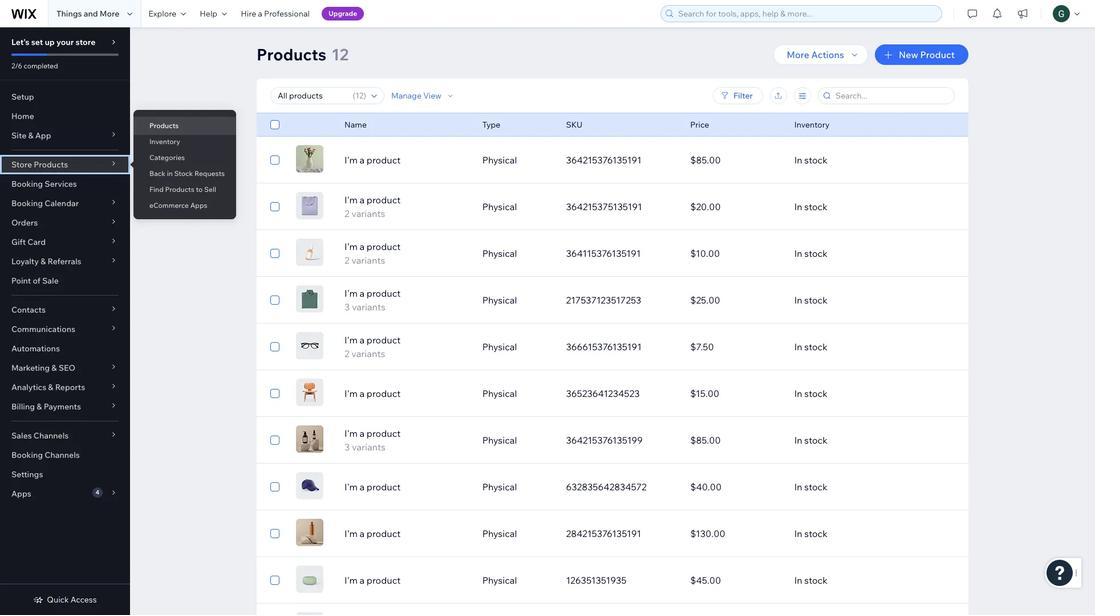 Task type: vqa. For each thing, say whether or not it's contained in the screenshot.
Marketing
yes



Task type: locate. For each thing, give the bounding box(es) containing it.
in for 366615376135191
[[794, 342, 802, 353]]

& left reports
[[48, 383, 53, 393]]

in stock link for 364215376135191
[[787, 147, 912, 174]]

channels up the settings link
[[45, 451, 80, 461]]

in stock for 364215376135199
[[794, 435, 827, 447]]

1 2 from the top
[[345, 208, 350, 220]]

& right billing
[[37, 402, 42, 412]]

things
[[56, 9, 82, 19]]

0 horizontal spatial apps
[[11, 489, 31, 500]]

2 variants from the top
[[352, 255, 385, 266]]

6 stock from the top
[[804, 388, 827, 400]]

1 i'm from the top
[[345, 155, 358, 166]]

physical for 364215376135191
[[482, 155, 517, 166]]

billing & payments button
[[0, 398, 130, 417]]

in for 284215376135191
[[794, 529, 802, 540]]

stock for 364115376135191
[[804, 248, 827, 260]]

3 product from the top
[[367, 241, 401, 253]]

1 vertical spatial 12
[[355, 91, 364, 101]]

1 vertical spatial i'm a product 2 variants
[[345, 241, 401, 266]]

in stock for 366615376135191
[[794, 342, 827, 353]]

2 vertical spatial i'm a product 2 variants
[[345, 335, 401, 360]]

i'm a product for 126351351935
[[345, 575, 401, 587]]

6 in stock from the top
[[794, 388, 827, 400]]

4 in stock link from the top
[[787, 287, 912, 314]]

stock for 284215376135191
[[804, 529, 827, 540]]

3 physical from the top
[[482, 248, 517, 260]]

5 in stock from the top
[[794, 342, 827, 353]]

$85.00 link up "$40.00" "link"
[[683, 427, 787, 455]]

1 vertical spatial i'm a product 3 variants
[[345, 428, 401, 453]]

in stock link for 364115376135191
[[787, 240, 912, 268]]

2 $85.00 from the top
[[690, 435, 721, 447]]

& right the site
[[28, 131, 33, 141]]

& left seo
[[52, 363, 57, 374]]

$85.00 up $40.00
[[690, 435, 721, 447]]

4 i'm from the top
[[345, 288, 358, 299]]

2 physical from the top
[[482, 201, 517, 213]]

2 vertical spatial booking
[[11, 451, 43, 461]]

channels inside dropdown button
[[34, 431, 69, 441]]

physical for 36523641234523
[[482, 388, 517, 400]]

physical for 364115376135191
[[482, 248, 517, 260]]

i'm a product 2 variants for 364215375135191
[[345, 194, 401, 220]]

2
[[345, 208, 350, 220], [345, 255, 350, 266], [345, 348, 350, 360]]

12
[[332, 44, 349, 64], [355, 91, 364, 101]]

in stock for 217537123517253
[[794, 295, 827, 306]]

site & app
[[11, 131, 51, 141]]

1 vertical spatial 2
[[345, 255, 350, 266]]

3 booking from the top
[[11, 451, 43, 461]]

stock for 364215376135191
[[804, 155, 827, 166]]

1 i'm a product 2 variants from the top
[[345, 194, 401, 220]]

3 in stock from the top
[[794, 248, 827, 260]]

in stock for 364215376135191
[[794, 155, 827, 166]]

5 in stock link from the top
[[787, 334, 912, 361]]

8 in stock link from the top
[[787, 474, 912, 501]]

0 vertical spatial 12
[[332, 44, 349, 64]]

5 variants from the top
[[352, 442, 386, 453]]

1 horizontal spatial inventory
[[794, 120, 830, 130]]

booking inside "link"
[[11, 451, 43, 461]]

3 stock from the top
[[804, 248, 827, 260]]

quick access
[[47, 595, 97, 606]]

3 i'm from the top
[[345, 241, 358, 253]]

physical for 217537123517253
[[482, 295, 517, 306]]

$85.00 for 364215376135191
[[690, 155, 721, 166]]

2 physical link from the top
[[475, 193, 559, 221]]

physical for 126351351935
[[482, 575, 517, 587]]

3 in from the top
[[794, 248, 802, 260]]

0 vertical spatial 3
[[345, 302, 350, 313]]

$85.00 link
[[683, 147, 787, 174], [683, 427, 787, 455]]

9 i'm from the top
[[345, 529, 358, 540]]

1 horizontal spatial 12
[[355, 91, 364, 101]]

$85.00 down price
[[690, 155, 721, 166]]

i'm a product for 364215376135191
[[345, 155, 401, 166]]

0 horizontal spatial inventory
[[149, 137, 180, 146]]

0 vertical spatial i'm a product 2 variants
[[345, 194, 401, 220]]

your
[[56, 37, 74, 47]]

4 i'm a product link from the top
[[338, 528, 475, 541]]

explore
[[148, 9, 176, 19]]

5 stock from the top
[[804, 342, 827, 353]]

0 horizontal spatial 12
[[332, 44, 349, 64]]

in for 364215375135191
[[794, 201, 802, 213]]

12 down upgrade 'button'
[[332, 44, 349, 64]]

1 horizontal spatial more
[[787, 49, 809, 60]]

products link
[[133, 116, 236, 136]]

stock for 632835642834572
[[804, 482, 827, 493]]

0 vertical spatial channels
[[34, 431, 69, 441]]

2 in stock from the top
[[794, 201, 827, 213]]

9 physical from the top
[[482, 529, 517, 540]]

$85.00 for 364215376135199
[[690, 435, 721, 447]]

2 $85.00 link from the top
[[683, 427, 787, 455]]

1 in from the top
[[794, 155, 802, 166]]

6 in from the top
[[794, 388, 802, 400]]

more inside popup button
[[787, 49, 809, 60]]

366615376135191
[[566, 342, 642, 353]]

more left actions
[[787, 49, 809, 60]]

&
[[28, 131, 33, 141], [41, 257, 46, 267], [52, 363, 57, 374], [48, 383, 53, 393], [37, 402, 42, 412]]

6 physical link from the top
[[475, 380, 559, 408]]

channels for sales channels
[[34, 431, 69, 441]]

2 in stock link from the top
[[787, 193, 912, 221]]

in stock link for 126351351935
[[787, 568, 912, 595]]

2 3 from the top
[[345, 442, 350, 453]]

2/6
[[11, 62, 22, 70]]

1 stock from the top
[[804, 155, 827, 166]]

$40.00
[[690, 482, 722, 493]]

2 booking from the top
[[11, 198, 43, 209]]

i'm a product 3 variants for 364215376135199
[[345, 428, 401, 453]]

5 i'm a product link from the top
[[338, 574, 475, 588]]

in stock link for 284215376135191
[[787, 521, 912, 548]]

8 physical link from the top
[[475, 474, 559, 501]]

orders button
[[0, 213, 130, 233]]

2 in from the top
[[794, 201, 802, 213]]

1 $85.00 from the top
[[690, 155, 721, 166]]

channels
[[34, 431, 69, 441], [45, 451, 80, 461]]

reports
[[55, 383, 85, 393]]

i'm a product
[[345, 155, 401, 166], [345, 388, 401, 400], [345, 482, 401, 493], [345, 529, 401, 540], [345, 575, 401, 587]]

& for site
[[28, 131, 33, 141]]

Unsaved view field
[[274, 88, 349, 104]]

5 product from the top
[[367, 335, 401, 346]]

seo
[[59, 363, 75, 374]]

3 physical link from the top
[[475, 240, 559, 268]]

2 vertical spatial 2
[[345, 348, 350, 360]]

ecommerce apps link
[[133, 196, 236, 216]]

in for 36523641234523
[[794, 388, 802, 400]]

booking for booking channels
[[11, 451, 43, 461]]

quick
[[47, 595, 69, 606]]

10 in stock link from the top
[[787, 568, 912, 595]]

find products to sell link
[[133, 180, 236, 200]]

loyalty & referrals button
[[0, 252, 130, 271]]

in stock
[[794, 155, 827, 166], [794, 201, 827, 213], [794, 248, 827, 260], [794, 295, 827, 306], [794, 342, 827, 353], [794, 388, 827, 400], [794, 435, 827, 447], [794, 482, 827, 493], [794, 529, 827, 540], [794, 575, 827, 587]]

inventory
[[794, 120, 830, 130], [149, 137, 180, 146]]

3 i'm a product 2 variants from the top
[[345, 335, 401, 360]]

physical for 632835642834572
[[482, 482, 517, 493]]

$40.00 link
[[683, 474, 787, 501]]

9 in stock link from the top
[[787, 521, 912, 548]]

)
[[364, 91, 366, 101]]

7 in from the top
[[794, 435, 802, 447]]

126351351935
[[566, 575, 627, 587]]

calendar
[[45, 198, 79, 209]]

7 physical link from the top
[[475, 427, 559, 455]]

2 i'm a product link from the top
[[338, 387, 475, 401]]

and
[[84, 9, 98, 19]]

channels inside "link"
[[45, 451, 80, 461]]

366615376135191 link
[[559, 334, 683, 361]]

setup
[[11, 92, 34, 102]]

1 vertical spatial 3
[[345, 442, 350, 453]]

i'm a product link for 126351351935
[[338, 574, 475, 588]]

view
[[423, 91, 442, 101]]

$10.00 link
[[683, 240, 787, 268]]

8 physical from the top
[[482, 482, 517, 493]]

gift
[[11, 237, 26, 248]]

channels for booking channels
[[45, 451, 80, 461]]

back in stock requests link
[[133, 164, 236, 184]]

2 2 from the top
[[345, 255, 350, 266]]

2 for 366615376135191
[[345, 348, 350, 360]]

5 i'm a product from the top
[[345, 575, 401, 587]]

app
[[35, 131, 51, 141]]

1 vertical spatial $85.00
[[690, 435, 721, 447]]

0 vertical spatial 2
[[345, 208, 350, 220]]

2 i'm a product from the top
[[345, 388, 401, 400]]

physical link for 364115376135191
[[475, 240, 559, 268]]

in for 364215376135191
[[794, 155, 802, 166]]

1 vertical spatial apps
[[11, 489, 31, 500]]

more
[[100, 9, 119, 19], [787, 49, 809, 60]]

9 in from the top
[[794, 529, 802, 540]]

10 physical link from the top
[[475, 568, 559, 595]]

more right and
[[100, 9, 119, 19]]

booking
[[11, 179, 43, 189], [11, 198, 43, 209], [11, 451, 43, 461]]

2 i'm a product 3 variants from the top
[[345, 428, 401, 453]]

i'm a product for 632835642834572
[[345, 482, 401, 493]]

1 physical link from the top
[[475, 147, 559, 174]]

1 booking from the top
[[11, 179, 43, 189]]

2 stock from the top
[[804, 201, 827, 213]]

physical link for 364215376135199
[[475, 427, 559, 455]]

4 physical from the top
[[482, 295, 517, 306]]

2/6 completed
[[11, 62, 58, 70]]

products 12
[[257, 44, 349, 64]]

booking down store
[[11, 179, 43, 189]]

7 physical from the top
[[482, 435, 517, 447]]

variants
[[352, 208, 385, 220], [352, 255, 385, 266], [352, 302, 386, 313], [352, 348, 385, 360], [352, 442, 386, 453]]

point of sale
[[11, 276, 59, 286]]

0 vertical spatial i'm a product 3 variants
[[345, 288, 401, 313]]

$130.00
[[690, 529, 725, 540]]

sku
[[566, 120, 582, 130]]

1 physical from the top
[[482, 155, 517, 166]]

7 in stock link from the top
[[787, 427, 912, 455]]

1 variants from the top
[[352, 208, 385, 220]]

6 i'm from the top
[[345, 388, 358, 400]]

4 in from the top
[[794, 295, 802, 306]]

& inside popup button
[[48, 383, 53, 393]]

12 for products 12
[[332, 44, 349, 64]]

364115376135191
[[566, 248, 641, 260]]

7 in stock from the top
[[794, 435, 827, 447]]

professional
[[264, 9, 310, 19]]

$15.00 link
[[683, 380, 787, 408]]

364215375135191 link
[[559, 193, 683, 221]]

1 vertical spatial booking
[[11, 198, 43, 209]]

126351351935 link
[[559, 568, 683, 595]]

5 physical from the top
[[482, 342, 517, 353]]

0 vertical spatial $85.00
[[690, 155, 721, 166]]

1 vertical spatial channels
[[45, 451, 80, 461]]

physical for 366615376135191
[[482, 342, 517, 353]]

8 in from the top
[[794, 482, 802, 493]]

channels up booking channels at the left of page
[[34, 431, 69, 441]]

sales channels button
[[0, 427, 130, 446]]

physical link for 217537123517253
[[475, 287, 559, 314]]

4 variants from the top
[[352, 348, 385, 360]]

let's set up your store
[[11, 37, 95, 47]]

physical link for 364215375135191
[[475, 193, 559, 221]]

variants for 364215376135199
[[352, 442, 386, 453]]

apps
[[190, 201, 207, 210], [11, 489, 31, 500]]

in for 126351351935
[[794, 575, 802, 587]]

4 i'm a product from the top
[[345, 529, 401, 540]]

apps down settings
[[11, 489, 31, 500]]

364215376135199
[[566, 435, 643, 447]]

10 stock from the top
[[804, 575, 827, 587]]

loyalty & referrals
[[11, 257, 81, 267]]

booking calendar
[[11, 198, 79, 209]]

10 in stock from the top
[[794, 575, 827, 587]]

1 vertical spatial inventory
[[149, 137, 180, 146]]

up
[[45, 37, 55, 47]]

booking up settings
[[11, 451, 43, 461]]

upgrade button
[[322, 7, 364, 21]]

$85.00 link up $20.00 link
[[683, 147, 787, 174]]

0 vertical spatial apps
[[190, 201, 207, 210]]

1 vertical spatial more
[[787, 49, 809, 60]]

products up booking services
[[34, 160, 68, 170]]

0 vertical spatial booking
[[11, 179, 43, 189]]

setup link
[[0, 87, 130, 107]]

product
[[920, 49, 955, 60]]

i'm a product link
[[338, 153, 475, 167], [338, 387, 475, 401], [338, 481, 475, 495], [338, 528, 475, 541], [338, 574, 475, 588]]

$85.00
[[690, 155, 721, 166], [690, 435, 721, 447]]

4 stock from the top
[[804, 295, 827, 306]]

1 i'm a product 3 variants from the top
[[345, 288, 401, 313]]

1 3 from the top
[[345, 302, 350, 313]]

1 i'm a product from the top
[[345, 155, 401, 166]]

referrals
[[48, 257, 81, 267]]

new product
[[899, 49, 955, 60]]

set
[[31, 37, 43, 47]]

1 in stock link from the top
[[787, 147, 912, 174]]

0 vertical spatial $85.00 link
[[683, 147, 787, 174]]

36523641234523
[[566, 388, 640, 400]]

0 vertical spatial more
[[100, 9, 119, 19]]

in stock link for 632835642834572
[[787, 474, 912, 501]]

in stock link
[[787, 147, 912, 174], [787, 193, 912, 221], [787, 240, 912, 268], [787, 287, 912, 314], [787, 334, 912, 361], [787, 380, 912, 408], [787, 427, 912, 455], [787, 474, 912, 501], [787, 521, 912, 548], [787, 568, 912, 595]]

10 in from the top
[[794, 575, 802, 587]]

6 physical from the top
[[482, 388, 517, 400]]

booking inside popup button
[[11, 198, 43, 209]]

apps down to
[[190, 201, 207, 210]]

9 in stock from the top
[[794, 529, 827, 540]]

None checkbox
[[270, 118, 279, 132], [270, 153, 279, 167], [270, 200, 279, 214], [270, 341, 279, 354], [270, 387, 279, 401], [270, 434, 279, 448], [270, 528, 279, 541], [270, 574, 279, 588], [270, 118, 279, 132], [270, 153, 279, 167], [270, 200, 279, 214], [270, 341, 279, 354], [270, 387, 279, 401], [270, 434, 279, 448], [270, 528, 279, 541], [270, 574, 279, 588]]

booking for booking calendar
[[11, 198, 43, 209]]

9 physical link from the top
[[475, 521, 559, 548]]

8 stock from the top
[[804, 482, 827, 493]]

booking up the "orders"
[[11, 198, 43, 209]]

5 in from the top
[[794, 342, 802, 353]]

4 physical link from the top
[[475, 287, 559, 314]]

& right loyalty
[[41, 257, 46, 267]]

None checkbox
[[270, 247, 279, 261], [270, 294, 279, 307], [270, 481, 279, 495], [270, 247, 279, 261], [270, 294, 279, 307], [270, 481, 279, 495]]

stock for 126351351935
[[804, 575, 827, 587]]

$45.00 link
[[683, 568, 787, 595]]

i'm a product link for 632835642834572
[[338, 481, 475, 495]]

help
[[200, 9, 217, 19]]

3 in stock link from the top
[[787, 240, 912, 268]]

in
[[167, 169, 173, 178]]

12 up name
[[355, 91, 364, 101]]

9 stock from the top
[[804, 529, 827, 540]]

1 in stock from the top
[[794, 155, 827, 166]]

4 in stock from the top
[[794, 295, 827, 306]]

in stock for 632835642834572
[[794, 482, 827, 493]]

stock for 217537123517253
[[804, 295, 827, 306]]

apps inside "sidebar" element
[[11, 489, 31, 500]]

3 i'm a product from the top
[[345, 482, 401, 493]]

booking services link
[[0, 175, 130, 194]]

3 2 from the top
[[345, 348, 350, 360]]

1 vertical spatial $85.00 link
[[683, 427, 787, 455]]

9 product from the top
[[367, 529, 401, 540]]

Search for tools, apps, help & more... field
[[675, 6, 938, 22]]



Task type: describe. For each thing, give the bounding box(es) containing it.
10 product from the top
[[367, 575, 401, 587]]

10 i'm from the top
[[345, 575, 358, 587]]

communications button
[[0, 320, 130, 339]]

i'm a product link for 364215376135191
[[338, 153, 475, 167]]

new
[[899, 49, 918, 60]]

contacts
[[11, 305, 46, 315]]

to
[[196, 185, 203, 194]]

settings link
[[0, 465, 130, 485]]

products up ecommerce apps
[[165, 185, 194, 194]]

$20.00
[[690, 201, 721, 213]]

find products to sell
[[149, 185, 216, 194]]

in stock for 364215375135191
[[794, 201, 827, 213]]

inventory link
[[133, 132, 236, 152]]

completed
[[24, 62, 58, 70]]

physical for 284215376135191
[[482, 529, 517, 540]]

in for 364115376135191
[[794, 248, 802, 260]]

7 i'm from the top
[[345, 428, 358, 440]]

booking calendar button
[[0, 194, 130, 213]]

new product button
[[875, 44, 968, 65]]

in stock link for 366615376135191
[[787, 334, 912, 361]]

sidebar element
[[0, 27, 130, 616]]

in stock link for 217537123517253
[[787, 287, 912, 314]]

variants for 217537123517253
[[352, 302, 386, 313]]

physical link for 364215376135191
[[475, 147, 559, 174]]

sale
[[42, 276, 59, 286]]

payments
[[44, 402, 81, 412]]

12 for ( 12 )
[[355, 91, 364, 101]]

stock for 364215375135191
[[804, 201, 827, 213]]

i'm a product for 36523641234523
[[345, 388, 401, 400]]

1 product from the top
[[367, 155, 401, 166]]

let's
[[11, 37, 29, 47]]

physical link for 126351351935
[[475, 568, 559, 595]]

i'm a product for 284215376135191
[[345, 529, 401, 540]]

632835642834572
[[566, 482, 647, 493]]

8 i'm from the top
[[345, 482, 358, 493]]

stock for 36523641234523
[[804, 388, 827, 400]]

1 horizontal spatial apps
[[190, 201, 207, 210]]

in stock link for 364215376135199
[[787, 427, 912, 455]]

store
[[76, 37, 95, 47]]

store products button
[[0, 155, 130, 175]]

quick access button
[[33, 595, 97, 606]]

products inside popup button
[[34, 160, 68, 170]]

loyalty
[[11, 257, 39, 267]]

& for billing
[[37, 402, 42, 412]]

billing
[[11, 402, 35, 412]]

in stock link for 36523641234523
[[787, 380, 912, 408]]

2 i'm from the top
[[345, 194, 358, 206]]

& for loyalty
[[41, 257, 46, 267]]

i'm a product link for 284215376135191
[[338, 528, 475, 541]]

$7.50 link
[[683, 334, 787, 361]]

services
[[45, 179, 77, 189]]

marketing
[[11, 363, 50, 374]]

3 for 364215376135199
[[345, 442, 350, 453]]

gift card
[[11, 237, 46, 248]]

variants for 364215375135191
[[352, 208, 385, 220]]

physical for 364215375135191
[[482, 201, 517, 213]]

more actions
[[787, 49, 844, 60]]

automations link
[[0, 339, 130, 359]]

7 product from the top
[[367, 428, 401, 440]]

analytics
[[11, 383, 46, 393]]

0 vertical spatial inventory
[[794, 120, 830, 130]]

$130.00 link
[[683, 521, 787, 548]]

& for marketing
[[52, 363, 57, 374]]

Search... field
[[832, 88, 951, 104]]

4
[[96, 489, 99, 497]]

364215375135191
[[566, 201, 642, 213]]

in for 632835642834572
[[794, 482, 802, 493]]

automations
[[11, 344, 60, 354]]

more actions button
[[773, 44, 868, 65]]

store
[[11, 160, 32, 170]]

booking services
[[11, 179, 77, 189]]

i'm a product 2 variants for 364115376135191
[[345, 241, 401, 266]]

8 product from the top
[[367, 482, 401, 493]]

settings
[[11, 470, 43, 480]]

in stock for 284215376135191
[[794, 529, 827, 540]]

$25.00
[[690, 295, 720, 306]]

physical link for 36523641234523
[[475, 380, 559, 408]]

in stock for 126351351935
[[794, 575, 827, 587]]

364115376135191 link
[[559, 240, 683, 268]]

site
[[11, 131, 26, 141]]

physical link for 366615376135191
[[475, 334, 559, 361]]

364215376135199 link
[[559, 427, 683, 455]]

i'm a product 2 variants for 366615376135191
[[345, 335, 401, 360]]

card
[[28, 237, 46, 248]]

stock for 364215376135199
[[804, 435, 827, 447]]

i'm a product 3 variants for 217537123517253
[[345, 288, 401, 313]]

in stock link for 364215375135191
[[787, 193, 912, 221]]

manage
[[391, 91, 421, 101]]

gift card button
[[0, 233, 130, 252]]

4 product from the top
[[367, 288, 401, 299]]

help button
[[193, 0, 234, 27]]

home
[[11, 111, 34, 121]]

billing & payments
[[11, 402, 81, 412]]

$10.00
[[690, 248, 720, 260]]

variants for 364115376135191
[[352, 255, 385, 266]]

price
[[690, 120, 709, 130]]

& for analytics
[[48, 383, 53, 393]]

2 product from the top
[[367, 194, 401, 206]]

actions
[[811, 49, 844, 60]]

hire a professional link
[[234, 0, 317, 27]]

i'm a product link for 36523641234523
[[338, 387, 475, 401]]

stock
[[174, 169, 193, 178]]

$25.00 link
[[683, 287, 787, 314]]

6 product from the top
[[367, 388, 401, 400]]

physical link for 284215376135191
[[475, 521, 559, 548]]

36523641234523 link
[[559, 380, 683, 408]]

284215376135191
[[566, 529, 641, 540]]

sales
[[11, 431, 32, 441]]

booking for booking services
[[11, 179, 43, 189]]

find
[[149, 185, 164, 194]]

variants for 366615376135191
[[352, 348, 385, 360]]

in for 217537123517253
[[794, 295, 802, 306]]

categories link
[[133, 148, 236, 168]]

in for 364215376135199
[[794, 435, 802, 447]]

in stock for 36523641234523
[[794, 388, 827, 400]]

products down the professional at the left
[[257, 44, 326, 64]]

in stock for 364115376135191
[[794, 248, 827, 260]]

3 for 217537123517253
[[345, 302, 350, 313]]

2 for 364215375135191
[[345, 208, 350, 220]]

name
[[345, 120, 367, 130]]

upgrade
[[329, 9, 357, 18]]

2 for 364115376135191
[[345, 255, 350, 266]]

marketing & seo
[[11, 363, 75, 374]]

requests
[[195, 169, 225, 178]]

analytics & reports
[[11, 383, 85, 393]]

physical link for 632835642834572
[[475, 474, 559, 501]]

5 i'm from the top
[[345, 335, 358, 346]]

0 horizontal spatial more
[[100, 9, 119, 19]]

products up inventory link
[[149, 121, 179, 130]]

categories
[[149, 153, 185, 162]]

of
[[33, 276, 40, 286]]

manage view
[[391, 91, 442, 101]]

( 12 )
[[353, 91, 366, 101]]

physical for 364215376135199
[[482, 435, 517, 447]]

$85.00 link for 364215376135191
[[683, 147, 787, 174]]

$85.00 link for 364215376135199
[[683, 427, 787, 455]]

(
[[353, 91, 355, 101]]

back in stock requests
[[149, 169, 225, 178]]

point of sale link
[[0, 271, 130, 291]]

things and more
[[56, 9, 119, 19]]

booking channels
[[11, 451, 80, 461]]

access
[[71, 595, 97, 606]]

stock for 366615376135191
[[804, 342, 827, 353]]



